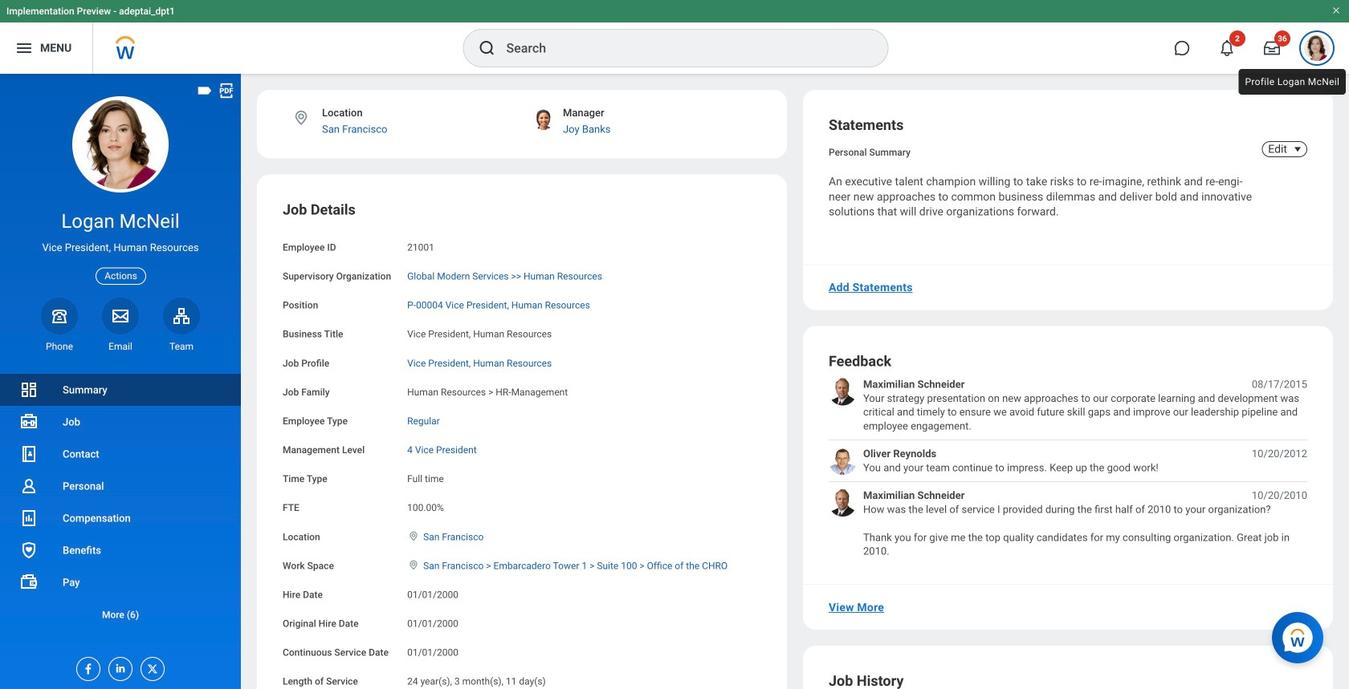 Task type: locate. For each thing, give the bounding box(es) containing it.
location image
[[292, 109, 310, 127], [407, 531, 420, 542], [407, 560, 420, 571]]

employee's photo (maximilian schneider) image down employee's photo (oliver reynolds)
[[829, 489, 857, 517]]

tag image
[[196, 82, 214, 100]]

employee's photo (maximilian schneider) image
[[829, 378, 857, 406], [829, 489, 857, 517]]

1 vertical spatial employee's photo (maximilian schneider) image
[[829, 489, 857, 517]]

1 horizontal spatial list
[[829, 378, 1307, 559]]

2 employee's photo (maximilian schneider) image from the top
[[829, 489, 857, 517]]

tooltip
[[1235, 66, 1349, 98]]

2 vertical spatial location image
[[407, 560, 420, 571]]

employee's photo (oliver reynolds) image
[[829, 447, 857, 475]]

employee's photo (maximilian schneider) image up employee's photo (oliver reynolds)
[[829, 378, 857, 406]]

full time element
[[407, 471, 444, 485]]

profile logan mcneil image
[[1304, 35, 1330, 64]]

close environment banner image
[[1331, 6, 1341, 15]]

list
[[0, 374, 241, 631], [829, 378, 1307, 559]]

phone logan mcneil element
[[41, 340, 78, 353]]

justify image
[[14, 39, 34, 58]]

phone image
[[48, 307, 71, 326]]

notifications large image
[[1219, 40, 1235, 56]]

compensation image
[[19, 509, 39, 528]]

caret down image
[[1288, 143, 1307, 156]]

Search Workday  search field
[[506, 31, 855, 66]]

email logan mcneil element
[[102, 340, 139, 353]]

0 vertical spatial employee's photo (maximilian schneider) image
[[829, 378, 857, 406]]

benefits image
[[19, 541, 39, 560]]

banner
[[0, 0, 1349, 74]]

1 vertical spatial location image
[[407, 531, 420, 542]]

search image
[[477, 39, 497, 58]]

linkedin image
[[109, 658, 127, 675]]

1 employee's photo (maximilian schneider) image from the top
[[829, 378, 857, 406]]

group
[[283, 200, 761, 690]]



Task type: describe. For each thing, give the bounding box(es) containing it.
personal summary element
[[829, 144, 911, 158]]

summary image
[[19, 381, 39, 400]]

pay image
[[19, 573, 39, 593]]

view team image
[[172, 307, 191, 326]]

view printable version (pdf) image
[[218, 82, 235, 100]]

team logan mcneil element
[[163, 340, 200, 353]]

mail image
[[111, 307, 130, 326]]

0 vertical spatial location image
[[292, 109, 310, 127]]

job image
[[19, 413, 39, 432]]

personal image
[[19, 477, 39, 496]]

facebook image
[[77, 658, 95, 676]]

contact image
[[19, 445, 39, 464]]

inbox large image
[[1264, 40, 1280, 56]]

0 horizontal spatial list
[[0, 374, 241, 631]]

x image
[[141, 658, 159, 676]]

navigation pane region
[[0, 74, 241, 690]]



Task type: vqa. For each thing, say whether or not it's contained in the screenshot.
'prompts' IMAGE
no



